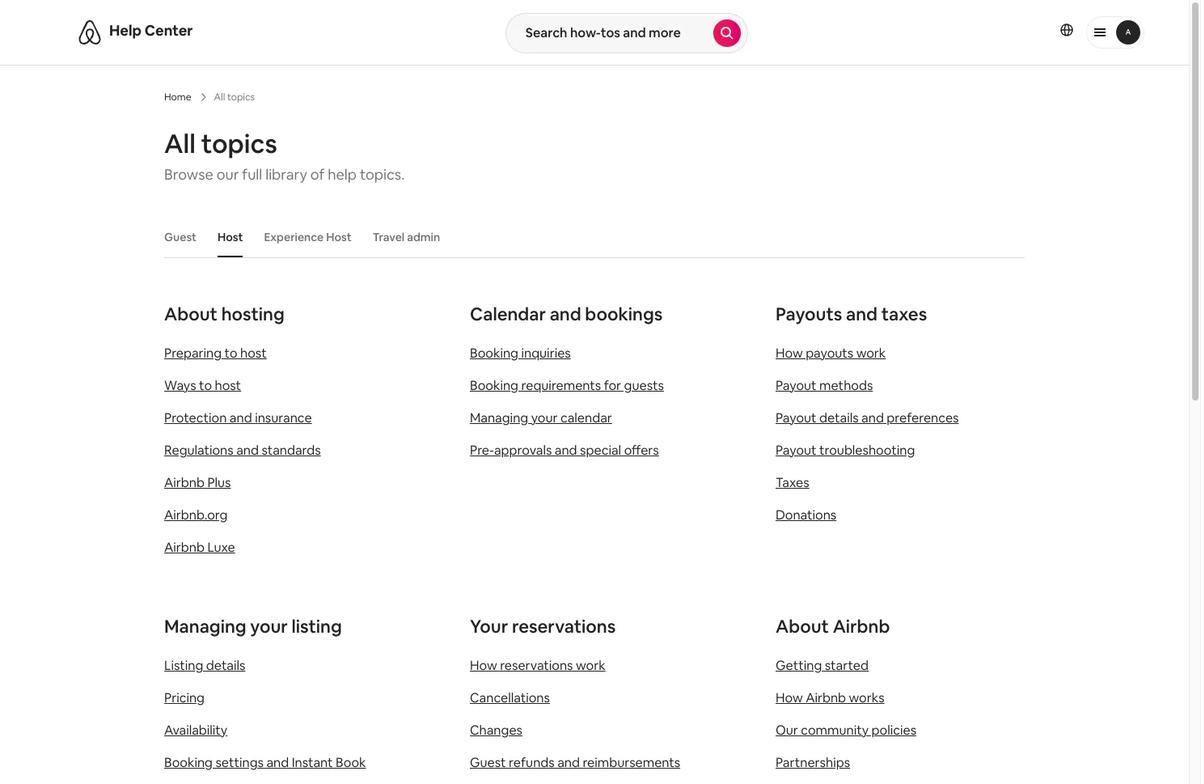 Task type: describe. For each thing, give the bounding box(es) containing it.
booking requirements for guests link
[[470, 377, 664, 394]]

payouts
[[776, 303, 843, 325]]

your
[[470, 615, 508, 638]]

taxes
[[776, 474, 810, 491]]

managing your calendar
[[470, 409, 612, 426]]

topics
[[201, 127, 277, 160]]

airbnb down airbnb.org at the left bottom of page
[[164, 539, 205, 556]]

ways
[[164, 377, 196, 394]]

all
[[164, 127, 196, 160]]

host for preparing to host
[[240, 345, 267, 362]]

our community policies
[[776, 722, 917, 739]]

getting started link
[[776, 657, 869, 674]]

to for preparing
[[225, 345, 238, 362]]

bookings
[[585, 303, 663, 325]]

airbnb luxe
[[164, 539, 235, 556]]

donations
[[776, 507, 837, 524]]

protection and insurance
[[164, 409, 312, 426]]

calendar
[[470, 303, 546, 325]]

for
[[604, 377, 622, 394]]

regulations and standards
[[164, 442, 321, 459]]

troubleshooting
[[820, 442, 915, 459]]

pricing link
[[164, 689, 205, 706]]

main navigation menu image
[[1117, 20, 1141, 44]]

payouts
[[806, 345, 854, 362]]

managing for managing your calendar
[[470, 409, 529, 426]]

listing details link
[[164, 657, 246, 674]]

payout for payout troubleshooting
[[776, 442, 817, 459]]

how airbnb works
[[776, 689, 885, 706]]

preparing to host
[[164, 345, 267, 362]]

ways to host link
[[164, 377, 241, 394]]

plus
[[207, 474, 231, 491]]

instant
[[292, 754, 333, 771]]

availability
[[164, 722, 228, 739]]

admin
[[407, 230, 440, 244]]

how for your
[[470, 657, 497, 674]]

how payouts work link
[[776, 345, 886, 362]]

booking for booking inquiries
[[470, 345, 519, 362]]

full
[[242, 165, 262, 184]]

help center link
[[109, 21, 193, 40]]

guest for guest refunds and reimbursements
[[470, 754, 506, 771]]

offers
[[624, 442, 659, 459]]

help
[[328, 165, 357, 184]]

travel admin
[[373, 230, 440, 244]]

inquiries
[[522, 345, 571, 362]]

airbnb homepage image
[[77, 19, 103, 45]]

partnerships link
[[776, 754, 851, 771]]

booking requirements for guests
[[470, 377, 664, 394]]

how reservations work link
[[470, 657, 606, 674]]

help
[[109, 21, 142, 40]]

regulations and standards link
[[164, 442, 321, 459]]

airbnb.org
[[164, 507, 228, 524]]

insurance
[[255, 409, 312, 426]]

booking inquiries
[[470, 345, 571, 362]]

listing
[[292, 615, 342, 638]]

started
[[825, 657, 869, 674]]

of
[[311, 165, 325, 184]]

managing your listing
[[164, 615, 342, 638]]

preferences
[[887, 409, 959, 426]]

policies
[[872, 722, 917, 739]]

works
[[849, 689, 885, 706]]

host for ways to host
[[215, 377, 241, 394]]

pre-approvals and special offers link
[[470, 442, 659, 459]]

luxe
[[207, 539, 235, 556]]

tab list containing guest
[[156, 217, 1025, 257]]

donations link
[[776, 507, 837, 524]]

how payouts work
[[776, 345, 886, 362]]

our
[[776, 722, 799, 739]]

travel
[[373, 230, 405, 244]]

booking for booking settings and instant book
[[164, 754, 213, 771]]

how for payouts
[[776, 345, 803, 362]]

airbnb.org link
[[164, 507, 228, 524]]

guest refunds and reimbursements
[[470, 754, 681, 771]]

booking settings and instant book link
[[164, 754, 366, 771]]

preparing to host link
[[164, 345, 267, 362]]

book
[[336, 754, 366, 771]]

and left instant
[[267, 754, 289, 771]]

regulations
[[164, 442, 234, 459]]

airbnb luxe link
[[164, 539, 235, 556]]

cancellations
[[470, 689, 550, 706]]

about for about airbnb
[[776, 615, 829, 638]]



Task type: locate. For each thing, give the bounding box(es) containing it.
hosting
[[221, 303, 285, 325]]

topics.
[[360, 165, 405, 184]]

reservations for your
[[512, 615, 616, 638]]

pricing
[[164, 689, 205, 706]]

0 horizontal spatial details
[[206, 657, 246, 674]]

host right experience
[[326, 230, 352, 244]]

work for reservations
[[576, 657, 606, 674]]

about up preparing
[[164, 303, 218, 325]]

about up getting
[[776, 615, 829, 638]]

changes link
[[470, 722, 523, 739]]

home
[[164, 91, 191, 104]]

payout methods
[[776, 377, 873, 394]]

ways to host
[[164, 377, 241, 394]]

refunds
[[509, 754, 555, 771]]

managing
[[470, 409, 529, 426], [164, 615, 247, 638]]

0 vertical spatial to
[[225, 345, 238, 362]]

1 horizontal spatial to
[[225, 345, 238, 362]]

0 vertical spatial how
[[776, 345, 803, 362]]

protection
[[164, 409, 227, 426]]

your down requirements
[[531, 409, 558, 426]]

payout down payouts
[[776, 377, 817, 394]]

travel admin button
[[365, 222, 448, 252]]

booking down booking inquiries link
[[470, 377, 519, 394]]

managing for managing your listing
[[164, 615, 247, 638]]

about airbnb
[[776, 615, 890, 638]]

0 horizontal spatial about
[[164, 303, 218, 325]]

our
[[217, 165, 239, 184]]

reservations down your reservations
[[500, 657, 573, 674]]

0 horizontal spatial your
[[250, 615, 288, 638]]

1 vertical spatial how
[[470, 657, 497, 674]]

your for calendar
[[531, 409, 558, 426]]

booking inquiries link
[[470, 345, 571, 362]]

0 vertical spatial about
[[164, 303, 218, 325]]

guest
[[164, 230, 197, 244], [470, 754, 506, 771]]

getting started
[[776, 657, 869, 674]]

1 vertical spatial details
[[206, 657, 246, 674]]

0 horizontal spatial to
[[199, 377, 212, 394]]

0 vertical spatial guest
[[164, 230, 197, 244]]

experience host button
[[256, 222, 360, 252]]

payout
[[776, 377, 817, 394], [776, 409, 817, 426], [776, 442, 817, 459]]

1 horizontal spatial about
[[776, 615, 829, 638]]

2 vertical spatial how
[[776, 689, 803, 706]]

community
[[801, 722, 869, 739]]

pre-approvals and special offers
[[470, 442, 659, 459]]

and up regulations and standards "link"
[[230, 409, 252, 426]]

and
[[550, 303, 582, 325], [846, 303, 878, 325], [230, 409, 252, 426], [862, 409, 884, 426], [236, 442, 259, 459], [555, 442, 577, 459], [267, 754, 289, 771], [558, 754, 580, 771]]

0 vertical spatial details
[[820, 409, 859, 426]]

your for listing
[[250, 615, 288, 638]]

host right 'guest' button
[[218, 230, 243, 244]]

reimbursements
[[583, 754, 681, 771]]

how up our
[[776, 689, 803, 706]]

1 horizontal spatial guest
[[470, 754, 506, 771]]

how down the 'your'
[[470, 657, 497, 674]]

1 vertical spatial booking
[[470, 377, 519, 394]]

payout for payout details and preferences
[[776, 409, 817, 426]]

tab list
[[156, 217, 1025, 257]]

managing your calendar link
[[470, 409, 612, 426]]

0 horizontal spatial work
[[576, 657, 606, 674]]

0 horizontal spatial managing
[[164, 615, 247, 638]]

booking down availability
[[164, 754, 213, 771]]

how left payouts
[[776, 345, 803, 362]]

1 horizontal spatial your
[[531, 409, 558, 426]]

0 vertical spatial reservations
[[512, 615, 616, 638]]

airbnb down getting started 'link'
[[806, 689, 847, 706]]

payout up taxes on the right of the page
[[776, 442, 817, 459]]

home link
[[164, 91, 191, 104]]

2 host from the left
[[326, 230, 352, 244]]

host up protection and insurance link in the left of the page
[[215, 377, 241, 394]]

how
[[776, 345, 803, 362], [470, 657, 497, 674], [776, 689, 803, 706]]

to right ways
[[199, 377, 212, 394]]

preparing
[[164, 345, 222, 362]]

cancellations link
[[470, 689, 550, 706]]

work up the 'methods'
[[857, 345, 886, 362]]

work down your reservations
[[576, 657, 606, 674]]

guest left host 'button'
[[164, 230, 197, 244]]

1 vertical spatial work
[[576, 657, 606, 674]]

to for ways
[[199, 377, 212, 394]]

host inside button
[[326, 230, 352, 244]]

None search field
[[506, 13, 748, 53]]

requirements
[[522, 377, 601, 394]]

special
[[580, 442, 622, 459]]

managing up pre-
[[470, 409, 529, 426]]

your reservations
[[470, 615, 616, 638]]

airbnb up the started
[[833, 615, 890, 638]]

pre-
[[470, 442, 494, 459]]

2 vertical spatial payout
[[776, 442, 817, 459]]

airbnb plus link
[[164, 474, 231, 491]]

availability link
[[164, 722, 228, 739]]

reservations
[[512, 615, 616, 638], [500, 657, 573, 674]]

booking down calendar
[[470, 345, 519, 362]]

and left special
[[555, 442, 577, 459]]

details for payout
[[820, 409, 859, 426]]

reservations up how reservations work
[[512, 615, 616, 638]]

payout troubleshooting link
[[776, 442, 915, 459]]

taxes link
[[776, 474, 810, 491]]

standards
[[262, 442, 321, 459]]

2 vertical spatial booking
[[164, 754, 213, 771]]

partnerships
[[776, 754, 851, 771]]

guest refunds and reimbursements link
[[470, 754, 681, 771]]

1 vertical spatial host
[[215, 377, 241, 394]]

browse
[[164, 165, 213, 184]]

getting
[[776, 657, 822, 674]]

1 horizontal spatial details
[[820, 409, 859, 426]]

1 horizontal spatial managing
[[470, 409, 529, 426]]

1 vertical spatial reservations
[[500, 657, 573, 674]]

your
[[531, 409, 558, 426], [250, 615, 288, 638]]

booking
[[470, 345, 519, 362], [470, 377, 519, 394], [164, 754, 213, 771]]

settings
[[216, 754, 264, 771]]

and down protection and insurance
[[236, 442, 259, 459]]

0 vertical spatial host
[[240, 345, 267, 362]]

managing up listing details
[[164, 615, 247, 638]]

center
[[145, 21, 193, 40]]

0 horizontal spatial guest
[[164, 230, 197, 244]]

1 horizontal spatial work
[[857, 345, 886, 362]]

our community policies link
[[776, 722, 917, 739]]

1 payout from the top
[[776, 377, 817, 394]]

1 vertical spatial about
[[776, 615, 829, 638]]

booking for booking requirements for guests
[[470, 377, 519, 394]]

reservations for how
[[500, 657, 573, 674]]

0 horizontal spatial host
[[218, 230, 243, 244]]

guests
[[624, 377, 664, 394]]

host inside 'button'
[[218, 230, 243, 244]]

to right preparing
[[225, 345, 238, 362]]

host button
[[210, 222, 251, 252]]

host down hosting
[[240, 345, 267, 362]]

details right the listing
[[206, 657, 246, 674]]

guest inside button
[[164, 230, 197, 244]]

calendar
[[561, 409, 612, 426]]

all topics browse our full library of help topics.
[[164, 127, 405, 184]]

your left listing
[[250, 615, 288, 638]]

and up the inquiries
[[550, 303, 582, 325]]

details up payout troubleshooting
[[820, 409, 859, 426]]

0 vertical spatial your
[[531, 409, 558, 426]]

about
[[164, 303, 218, 325], [776, 615, 829, 638]]

1 host from the left
[[218, 230, 243, 244]]

listing details
[[164, 657, 246, 674]]

0 vertical spatial managing
[[470, 409, 529, 426]]

work for and
[[857, 345, 886, 362]]

3 payout from the top
[[776, 442, 817, 459]]

1 vertical spatial managing
[[164, 615, 247, 638]]

details for listing
[[206, 657, 246, 674]]

payout down payout methods
[[776, 409, 817, 426]]

and left taxes
[[846, 303, 878, 325]]

1 vertical spatial payout
[[776, 409, 817, 426]]

listing
[[164, 657, 203, 674]]

0 vertical spatial payout
[[776, 377, 817, 394]]

booking settings and instant book
[[164, 754, 366, 771]]

payouts and taxes
[[776, 303, 928, 325]]

to
[[225, 345, 238, 362], [199, 377, 212, 394]]

payout troubleshooting
[[776, 442, 915, 459]]

guest down changes link
[[470, 754, 506, 771]]

2 payout from the top
[[776, 409, 817, 426]]

about hosting
[[164, 303, 285, 325]]

host
[[218, 230, 243, 244], [326, 230, 352, 244]]

1 vertical spatial to
[[199, 377, 212, 394]]

protection and insurance link
[[164, 409, 312, 426]]

0 vertical spatial booking
[[470, 345, 519, 362]]

1 vertical spatial your
[[250, 615, 288, 638]]

help center
[[109, 21, 193, 40]]

methods
[[820, 377, 873, 394]]

taxes
[[882, 303, 928, 325]]

and up troubleshooting
[[862, 409, 884, 426]]

library
[[266, 165, 307, 184]]

airbnb up airbnb.org link
[[164, 474, 205, 491]]

airbnb plus
[[164, 474, 231, 491]]

guest for guest
[[164, 230, 197, 244]]

0 vertical spatial work
[[857, 345, 886, 362]]

1 vertical spatial guest
[[470, 754, 506, 771]]

how reservations work
[[470, 657, 606, 674]]

payout for payout methods
[[776, 377, 817, 394]]

and right refunds
[[558, 754, 580, 771]]

1 horizontal spatial host
[[326, 230, 352, 244]]

Search how-tos and more search field
[[506, 14, 714, 53]]

about for about hosting
[[164, 303, 218, 325]]



Task type: vqa. For each thing, say whether or not it's contained in the screenshot.
apartment
no



